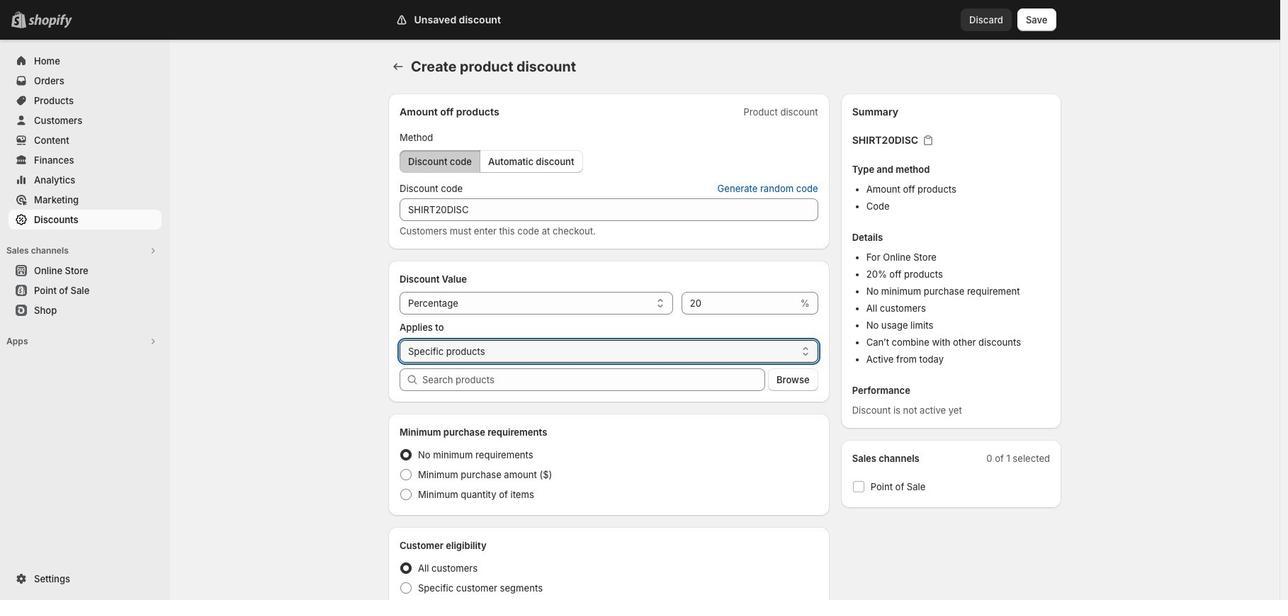 Task type: describe. For each thing, give the bounding box(es) containing it.
shopify image
[[28, 14, 72, 28]]



Task type: locate. For each thing, give the bounding box(es) containing it.
None text field
[[400, 199, 819, 221], [682, 292, 798, 315], [400, 199, 819, 221], [682, 292, 798, 315]]

Search products text field
[[423, 369, 766, 391]]



Task type: vqa. For each thing, say whether or not it's contained in the screenshot.
your trial ends on october 26 .
no



